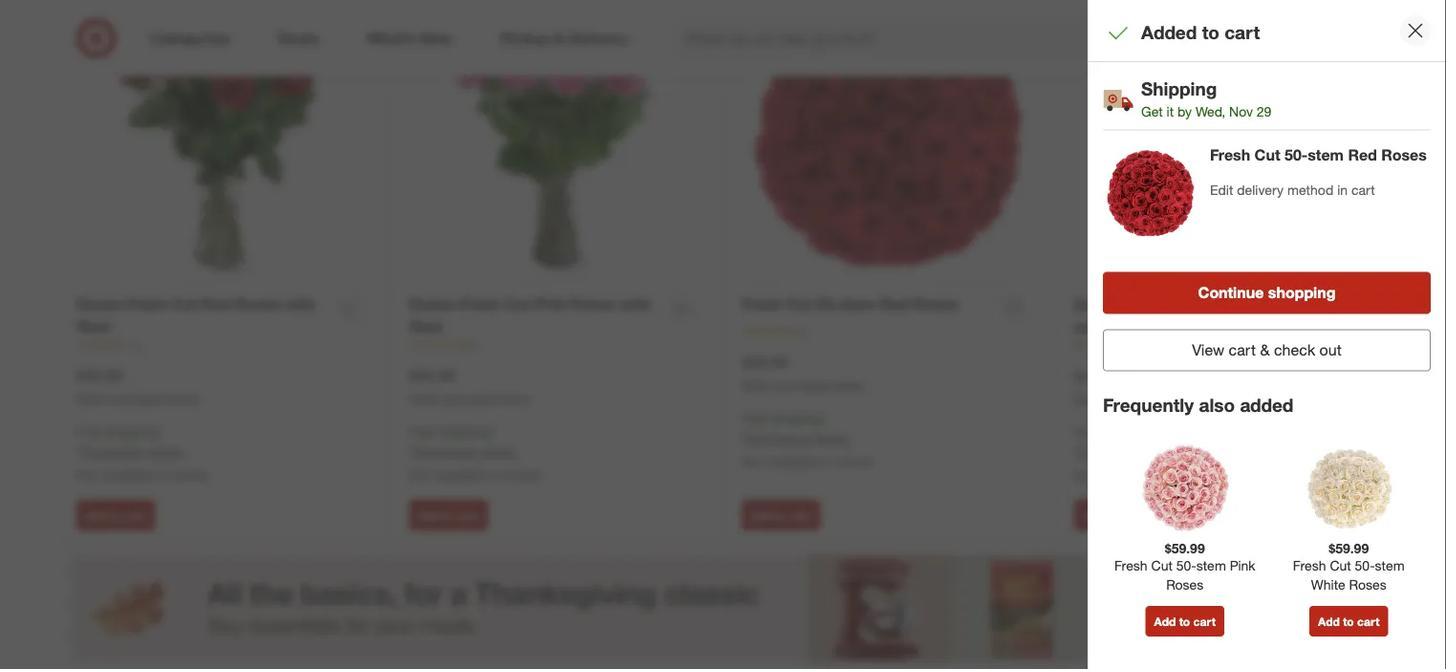 Task type: describe. For each thing, give the bounding box(es) containing it.
shipping for dozen fresh cut pink roses with vase
[[439, 423, 490, 440]]

in for dozen fresh cut pink roses with vase
[[490, 466, 500, 482]]

added
[[1141, 21, 1197, 43]]

in for fresh cut 50-stem red roses
[[822, 453, 833, 469]]

it
[[1167, 103, 1174, 120]]

pink inside dozen fresh cut pink roses with vase
[[534, 295, 566, 313]]

1 link for red
[[76, 337, 371, 354]]

apply. for red
[[149, 443, 185, 459]]

fresh cut 50-stem white roses image
[[1301, 440, 1397, 536]]

dozen fresh cut white roses with vase link
[[1074, 294, 1325, 338]]

50- up edit delivery method in cart
[[1285, 146, 1308, 164]]

add for dozen fresh cut pink roses with vase
[[418, 508, 439, 522]]

by
[[1177, 103, 1192, 120]]

free shipping * * exclusions apply. not available in stores for dozen fresh cut pink roses with vase
[[409, 423, 541, 482]]

roses inside the $59.99 fresh cut 50-stem pink roses
[[1166, 576, 1204, 593]]

in for dozen fresh cut red roses with vase
[[157, 466, 168, 482]]

fresh cut 50-stem pink roses image
[[1137, 440, 1233, 536]]

fresh cut 50-stem red roses link
[[742, 293, 959, 315]]

free for dozen fresh cut white roses with vase
[[1074, 424, 1101, 441]]

continue shopping
[[1198, 283, 1336, 302]]

dozen fresh cut red roses with vase link
[[76, 293, 326, 337]]

available for dozen fresh cut red roses with vase
[[102, 466, 154, 482]]

purchased for dozen fresh cut white roses with vase
[[1107, 392, 1162, 407]]

purchased for dozen fresh cut red roses with vase
[[109, 391, 164, 406]]

check
[[1274, 341, 1315, 359]]

$49.99 for dozen fresh cut red roses with vase
[[76, 366, 122, 385]]

continue shopping button
[[1103, 272, 1431, 314]]

with for dozen fresh cut white roses with vase
[[1074, 318, 1105, 336]]

dozen for dozen fresh cut pink roses with vase
[[409, 295, 455, 313]]

when for fresh cut 50-stem red roses
[[742, 378, 771, 393]]

white inside dozen fresh cut white roses with vase
[[1199, 296, 1241, 314]]

1 vertical spatial fresh cut 50-stem red roses
[[742, 295, 959, 313]]

stem inside the $59.99 fresh cut 50-stem pink roses
[[1196, 557, 1226, 574]]

view
[[1192, 341, 1224, 359]]

view cart & check out
[[1192, 341, 1342, 359]]

free for dozen fresh cut red roses with vase
[[76, 423, 103, 440]]

wed,
[[1196, 103, 1225, 120]]

dozen fresh cut red roses with vase
[[76, 295, 315, 335]]

online for red
[[167, 391, 198, 406]]

$59.99 for $59.99 when purchased online
[[742, 353, 787, 372]]

$59.99 when purchased online
[[742, 353, 863, 393]]

dozen fresh cut white roses with vase
[[1074, 296, 1290, 336]]

&
[[1260, 341, 1270, 359]]

roses inside the $59.99 fresh cut 50-stem white roses
[[1349, 576, 1386, 593]]

white inside the $59.99 fresh cut 50-stem white roses
[[1311, 576, 1345, 593]]

add to cart button for fresh cut 50-stem red roses
[[742, 500, 820, 530]]

continue
[[1198, 283, 1264, 302]]

method
[[1287, 181, 1334, 198]]

fresh for $59.99 fresh cut 50-stem white roses
[[1293, 557, 1326, 574]]

shipping
[[1141, 77, 1217, 99]]

stores for pink
[[504, 466, 541, 482]]

purchased for fresh cut 50-stem red roses
[[775, 378, 829, 393]]

29
[[1257, 103, 1271, 120]]

advertisement region
[[58, 554, 1388, 663]]

add for dozen fresh cut red roses with vase
[[85, 508, 107, 522]]

exclusions for dozen fresh cut pink roses with vase
[[414, 443, 478, 459]]

exclusions for dozen fresh cut red roses with vase
[[81, 443, 145, 459]]

fresh for dozen fresh cut red roses with vase
[[127, 295, 167, 313]]

nov
[[1229, 103, 1253, 120]]

50- up $59.99 when purchased online
[[816, 295, 839, 313]]

cut for dozen fresh cut white roses with vase
[[1169, 296, 1195, 314]]

not inside free shipping * exclusions apply. not available in stores
[[1074, 467, 1096, 483]]

$49.99 for dozen fresh cut pink roses with vase
[[409, 366, 455, 385]]

stem inside fresh cut 50-stem red roses link
[[839, 295, 875, 313]]

$49.99 when purchased online for dozen fresh cut red roses with vase
[[76, 366, 198, 406]]

1 link for pink
[[409, 337, 703, 354]]

added to cart
[[1141, 21, 1260, 43]]

1 link for stem
[[742, 324, 1036, 341]]

vase for dozen fresh cut white roses with vase
[[1109, 318, 1143, 336]]

with for dozen fresh cut pink roses with vase
[[620, 295, 651, 313]]

get
[[1141, 103, 1163, 120]]

add to cart button for dozen fresh cut red roses with vase
[[76, 500, 155, 530]]

exclusions apply. link for dozen fresh cut red roses with vase
[[81, 443, 185, 459]]

free for fresh cut 50-stem red roses
[[742, 410, 768, 426]]

purchased for dozen fresh cut pink roses with vase
[[442, 391, 497, 406]]

* inside free shipping * exclusions apply. not available in stores
[[1074, 444, 1079, 460]]

roses inside dozen fresh cut white roses with vase
[[1245, 296, 1290, 314]]

cut for $59.99 fresh cut 50-stem white roses
[[1330, 557, 1351, 574]]

edit
[[1210, 181, 1233, 198]]

free for dozen fresh cut pink roses with vase
[[409, 423, 436, 440]]

1 horizontal spatial red
[[880, 295, 909, 313]]

roses inside dozen fresh cut pink roses with vase
[[570, 295, 615, 313]]

stem up "method"
[[1308, 146, 1344, 164]]

free shipping * exclusions apply. not available in stores
[[1074, 424, 1206, 483]]

cut for dozen fresh cut pink roses with vase
[[504, 295, 530, 313]]

1 for pink
[[468, 338, 475, 352]]

dozen for dozen fresh cut red roses with vase
[[76, 295, 122, 313]]

frequently also added
[[1103, 394, 1294, 416]]



Task type: locate. For each thing, give the bounding box(es) containing it.
add for fresh cut 50-stem red roses
[[750, 508, 772, 522]]

1 link
[[742, 324, 1036, 341], [76, 337, 371, 354], [409, 337, 703, 354]]

roses
[[1381, 146, 1427, 164], [235, 295, 280, 313], [570, 295, 615, 313], [913, 295, 959, 313], [1245, 296, 1290, 314], [1166, 576, 1204, 593], [1349, 576, 1386, 593]]

cut inside 'dozen fresh cut red roses with vase'
[[171, 295, 197, 313]]

1 link down 'dozen fresh cut red roses with vase'
[[76, 337, 371, 354]]

50-
[[1285, 146, 1308, 164], [816, 295, 839, 313], [1176, 557, 1196, 574], [1355, 557, 1375, 574]]

online for pink
[[500, 391, 530, 406]]

out
[[1319, 341, 1342, 359]]

1
[[801, 325, 807, 339], [136, 338, 142, 352], [468, 338, 475, 352]]

1 horizontal spatial dozen
[[409, 295, 455, 313]]

free shipping * * exclusions apply. not available in stores for fresh cut 50-stem red roses
[[742, 410, 873, 469]]

$49.99 when purchased online for dozen fresh cut white roses with vase
[[1074, 367, 1196, 407]]

stem up $59.99 when purchased online
[[839, 295, 875, 313]]

cut for dozen fresh cut red roses with vase
[[171, 295, 197, 313]]

purchased inside $59.99 when purchased online
[[775, 378, 829, 393]]

stores inside free shipping * exclusions apply. not available in stores
[[1169, 467, 1206, 483]]

dozen fresh cut pink roses with vase
[[409, 295, 651, 335]]

free shipping * * exclusions apply. not available in stores for dozen fresh cut red roses with vase
[[76, 423, 208, 482]]

stem
[[1308, 146, 1344, 164], [839, 295, 875, 313], [1196, 557, 1226, 574], [1375, 557, 1405, 574]]

not for dozen fresh cut pink roses with vase
[[409, 466, 431, 482]]

2 horizontal spatial with
[[1074, 318, 1105, 336]]

dozen fresh cut white roses with vase image
[[1074, 0, 1370, 283], [1074, 0, 1370, 283]]

1 horizontal spatial pink
[[1230, 557, 1255, 574]]

$49.99 when purchased online for dozen fresh cut pink roses with vase
[[409, 366, 530, 406]]

cut for $59.99 fresh cut 50-stem pink roses
[[1151, 557, 1173, 574]]

dozen fresh cut pink roses with vase image
[[409, 0, 703, 282], [409, 0, 703, 282]]

exclusions apply. link for dozen fresh cut white roses with vase
[[1079, 444, 1182, 460]]

1 horizontal spatial 1 link
[[409, 337, 703, 354]]

vase inside dozen fresh cut white roses with vase
[[1109, 318, 1143, 336]]

fresh cut 50-stem red roses image
[[742, 0, 1036, 282], [742, 0, 1036, 282], [1103, 146, 1198, 241]]

$49.99 for dozen fresh cut white roses with vase
[[1074, 367, 1120, 386]]

$59.99 for $59.99 fresh cut 50-stem white roses
[[1329, 539, 1369, 556]]

available
[[767, 453, 819, 469], [102, 466, 154, 482], [434, 466, 486, 482], [1099, 467, 1151, 483]]

$59.99 inside the $59.99 fresh cut 50-stem white roses
[[1329, 539, 1369, 556]]

0 vertical spatial fresh cut 50-stem red roses
[[1210, 146, 1427, 164]]

1 link down dozen fresh cut pink roses with vase
[[409, 337, 703, 354]]

0 horizontal spatial $49.99
[[76, 366, 122, 385]]

search
[[1137, 31, 1183, 49]]

roses inside 'dozen fresh cut red roses with vase'
[[235, 295, 280, 313]]

$59.99 for $59.99 fresh cut 50-stem pink roses
[[1165, 539, 1205, 556]]

2 horizontal spatial 1
[[801, 325, 807, 339]]

shipping get it by wed, nov 29
[[1141, 77, 1271, 120]]

with inside dozen fresh cut white roses with vase
[[1074, 318, 1105, 336]]

pink
[[534, 295, 566, 313], [1230, 557, 1255, 574]]

apply. for pink
[[481, 443, 517, 459]]

fresh inside dozen fresh cut pink roses with vase
[[459, 295, 500, 313]]

online for white
[[1165, 392, 1196, 407]]

$49.99 when purchased online down 'dozen fresh cut red roses with vase'
[[76, 366, 198, 406]]

What can we help you find? suggestions appear below search field
[[674, 17, 1150, 59]]

50- down "fresh cut 50-stem pink roses" image
[[1176, 557, 1196, 574]]

vase
[[76, 317, 111, 335], [409, 317, 443, 335], [1109, 318, 1143, 336]]

2 horizontal spatial red
[[1348, 146, 1377, 164]]

to
[[1202, 21, 1219, 43], [110, 508, 121, 522], [443, 508, 454, 522], [775, 508, 786, 522], [1108, 508, 1119, 522], [1179, 614, 1190, 628], [1343, 614, 1354, 628]]

1 horizontal spatial vase
[[409, 317, 443, 335]]

50- down fresh cut 50-stem white roses image
[[1355, 557, 1375, 574]]

0 horizontal spatial free shipping * * exclusions apply. not available in stores
[[76, 423, 208, 482]]

when inside $59.99 when purchased online
[[742, 378, 771, 393]]

added
[[1240, 394, 1294, 416]]

vase for dozen fresh cut red roses with vase
[[76, 317, 111, 335]]

fresh cut 50-stem red roses
[[1210, 146, 1427, 164], [742, 295, 959, 313]]

fresh inside dozen fresh cut white roses with vase
[[1124, 296, 1165, 314]]

add
[[85, 508, 107, 522], [418, 508, 439, 522], [750, 508, 772, 522], [1083, 508, 1105, 522], [1154, 614, 1176, 628], [1318, 614, 1340, 628]]

add to cart button for dozen fresh cut white roses with vase
[[1074, 500, 1153, 530]]

$49.99 when purchased online down dozen fresh cut pink roses with vase
[[409, 366, 530, 406]]

0 horizontal spatial vase
[[76, 317, 111, 335]]

0 horizontal spatial with
[[284, 295, 315, 313]]

exclusions for fresh cut 50-stem red roses
[[746, 430, 810, 446]]

apply. inside free shipping * exclusions apply. not available in stores
[[1147, 444, 1182, 460]]

online down 'dozen fresh cut red roses with vase'
[[167, 391, 198, 406]]

fresh for $59.99 fresh cut 50-stem pink roses
[[1114, 557, 1148, 574]]

2 horizontal spatial 1 link
[[742, 324, 1036, 341]]

dozen for dozen fresh cut white roses with vase
[[1074, 296, 1120, 314]]

shipping for dozen fresh cut white roses with vase
[[1104, 424, 1156, 441]]

fresh cut 50-stem red roses up $59.99 when purchased online
[[742, 295, 959, 313]]

frequently
[[1103, 394, 1194, 416]]

exclusions
[[746, 430, 810, 446], [81, 443, 145, 459], [414, 443, 478, 459], [1079, 444, 1143, 460]]

1 down 'dozen fresh cut red roses with vase'
[[136, 338, 142, 352]]

with for dozen fresh cut red roses with vase
[[284, 295, 315, 313]]

shipping for fresh cut 50-stem red roses
[[772, 410, 823, 426]]

add to cart
[[85, 508, 147, 522], [418, 508, 479, 522], [750, 508, 812, 522], [1083, 508, 1144, 522], [1154, 614, 1216, 628], [1318, 614, 1380, 628]]

2 horizontal spatial $49.99
[[1074, 367, 1120, 386]]

exclusions apply. link for dozen fresh cut pink roses with vase
[[414, 443, 517, 459]]

shipping inside free shipping * exclusions apply. not available in stores
[[1104, 424, 1156, 441]]

0 horizontal spatial 1 link
[[76, 337, 371, 354]]

free
[[742, 410, 768, 426], [76, 423, 103, 440], [409, 423, 436, 440], [1074, 424, 1101, 441]]

available for dozen fresh cut pink roses with vase
[[434, 466, 486, 482]]

1 down dozen fresh cut pink roses with vase
[[468, 338, 475, 352]]

50- inside the $59.99 fresh cut 50-stem white roses
[[1355, 557, 1375, 574]]

1 vertical spatial white
[[1311, 576, 1345, 593]]

apply.
[[814, 430, 850, 446], [149, 443, 185, 459], [481, 443, 517, 459], [1147, 444, 1182, 460]]

2 horizontal spatial dozen
[[1074, 296, 1120, 314]]

fresh cut 50-stem red roses up "method"
[[1210, 146, 1427, 164]]

stem down fresh cut 50-stem white roses image
[[1375, 557, 1405, 574]]

not
[[742, 453, 763, 469], [76, 466, 98, 482], [409, 466, 431, 482], [1074, 467, 1096, 483]]

in inside free shipping * exclusions apply. not available in stores
[[1155, 467, 1165, 483]]

shopping
[[1268, 283, 1336, 302]]

fresh for dozen fresh cut white roses with vase
[[1124, 296, 1165, 314]]

add to cart button for dozen fresh cut pink roses with vase
[[409, 500, 488, 530]]

1 horizontal spatial with
[[620, 295, 651, 313]]

1 for stem
[[801, 325, 807, 339]]

fresh inside the $59.99 fresh cut 50-stem pink roses
[[1114, 557, 1148, 574]]

0 horizontal spatial fresh cut 50-stem red roses
[[742, 295, 959, 313]]

1 horizontal spatial $59.99
[[1165, 539, 1205, 556]]

0 horizontal spatial pink
[[534, 295, 566, 313]]

dozen fresh cut pink roses with vase link
[[409, 293, 659, 337]]

with
[[284, 295, 315, 313], [620, 295, 651, 313], [1074, 318, 1105, 336]]

edit delivery method in cart
[[1210, 181, 1375, 198]]

stores
[[837, 453, 873, 469], [171, 466, 208, 482], [504, 466, 541, 482], [1169, 467, 1206, 483]]

add to cart button
[[76, 500, 155, 530], [409, 500, 488, 530], [742, 500, 820, 530], [1074, 500, 1153, 530], [1146, 606, 1224, 636], [1309, 606, 1388, 636]]

add to cart for dozen fresh cut pink roses with vase
[[418, 508, 479, 522]]

online inside $59.99 when purchased online
[[832, 378, 863, 393]]

dozen inside dozen fresh cut white roses with vase
[[1074, 296, 1120, 314]]

1 horizontal spatial 1
[[468, 338, 475, 352]]

apply. for stem
[[814, 430, 850, 446]]

*
[[823, 410, 828, 426], [158, 423, 162, 440], [490, 423, 495, 440], [742, 430, 746, 446], [76, 443, 81, 459], [409, 443, 414, 459], [1074, 444, 1079, 460]]

0 horizontal spatial 1
[[136, 338, 142, 352]]

cut
[[1255, 146, 1280, 164], [171, 295, 197, 313], [504, 295, 530, 313], [786, 295, 812, 313], [1169, 296, 1195, 314], [1151, 557, 1173, 574], [1330, 557, 1351, 574]]

0 horizontal spatial $59.99
[[742, 353, 787, 372]]

purchased
[[775, 378, 829, 393], [109, 391, 164, 406], [442, 391, 497, 406], [1107, 392, 1162, 407]]

0 horizontal spatial red
[[201, 295, 230, 313]]

$59.99 inside $59.99 when purchased online
[[742, 353, 787, 372]]

when for dozen fresh cut white roses with vase
[[1074, 392, 1104, 407]]

stores for stem
[[837, 453, 873, 469]]

fresh for dozen fresh cut pink roses with vase
[[459, 295, 500, 313]]

delivery
[[1237, 181, 1284, 198]]

free shipping * * exclusions apply. not available in stores
[[742, 410, 873, 469], [76, 423, 208, 482], [409, 423, 541, 482]]

$59.99 inside the $59.99 fresh cut 50-stem pink roses
[[1165, 539, 1205, 556]]

shipping for dozen fresh cut red roses with vase
[[107, 423, 158, 440]]

when
[[742, 378, 771, 393], [76, 391, 106, 406], [409, 391, 439, 406], [1074, 392, 1104, 407]]

fresh
[[1210, 146, 1250, 164], [127, 295, 167, 313], [459, 295, 500, 313], [742, 295, 782, 313], [1124, 296, 1165, 314], [1114, 557, 1148, 574], [1293, 557, 1326, 574]]

view cart & check out link
[[1103, 329, 1431, 371]]

vase inside dozen fresh cut pink roses with vase
[[409, 317, 443, 335]]

1 for red
[[136, 338, 142, 352]]

white
[[1199, 296, 1241, 314], [1311, 576, 1345, 593]]

2 horizontal spatial vase
[[1109, 318, 1143, 336]]

red inside 'dozen fresh cut red roses with vase'
[[201, 295, 230, 313]]

exclusions apply. link
[[746, 430, 850, 446], [81, 443, 185, 459], [414, 443, 517, 459], [1079, 444, 1182, 460]]

exclusions inside free shipping * exclusions apply. not available in stores
[[1079, 444, 1143, 460]]

0 horizontal spatial dozen
[[76, 295, 122, 313]]

shipping
[[772, 410, 823, 426], [107, 423, 158, 440], [439, 423, 490, 440], [1104, 424, 1156, 441]]

not for dozen fresh cut red roses with vase
[[76, 466, 98, 482]]

stem inside the $59.99 fresh cut 50-stem white roses
[[1375, 557, 1405, 574]]

dialog containing added to cart
[[1088, 0, 1446, 669]]

add for dozen fresh cut white roses with vase
[[1083, 508, 1105, 522]]

$59.99 fresh cut 50-stem white roses
[[1293, 539, 1405, 593]]

pink inside the $59.99 fresh cut 50-stem pink roses
[[1230, 557, 1255, 574]]

cut inside dozen fresh cut pink roses with vase
[[504, 295, 530, 313]]

cut inside dozen fresh cut white roses with vase
[[1169, 296, 1195, 314]]

not for fresh cut 50-stem red roses
[[742, 453, 763, 469]]

in
[[1337, 181, 1348, 198], [822, 453, 833, 469], [157, 466, 168, 482], [490, 466, 500, 482], [1155, 467, 1165, 483]]

$59.99
[[742, 353, 787, 372], [1165, 539, 1205, 556], [1329, 539, 1369, 556]]

available inside free shipping * exclusions apply. not available in stores
[[1099, 467, 1151, 483]]

dozen
[[76, 295, 122, 313], [409, 295, 455, 313], [1074, 296, 1120, 314]]

vase for dozen fresh cut pink roses with vase
[[409, 317, 443, 335]]

0 horizontal spatial white
[[1199, 296, 1241, 314]]

$49.99 when purchased online
[[76, 366, 198, 406], [409, 366, 530, 406], [1074, 367, 1196, 407]]

also
[[1199, 394, 1235, 416]]

2 horizontal spatial $49.99 when purchased online
[[1074, 367, 1196, 407]]

dialog
[[1088, 0, 1446, 669]]

$49.99 when purchased online up free shipping * exclusions apply. not available in stores
[[1074, 367, 1196, 407]]

1 horizontal spatial white
[[1311, 576, 1345, 593]]

when for dozen fresh cut pink roses with vase
[[409, 391, 439, 406]]

online for stem
[[832, 378, 863, 393]]

dozen inside 'dozen fresh cut red roses with vase'
[[76, 295, 122, 313]]

search button
[[1137, 17, 1183, 63]]

add to cart for dozen fresh cut red roses with vase
[[85, 508, 147, 522]]

fresh inside the $59.99 fresh cut 50-stem white roses
[[1293, 557, 1326, 574]]

fresh inside 'dozen fresh cut red roses with vase'
[[127, 295, 167, 313]]

available for fresh cut 50-stem red roses
[[767, 453, 819, 469]]

50- inside the $59.99 fresh cut 50-stem pink roses
[[1176, 557, 1196, 574]]

with inside 'dozen fresh cut red roses with vase'
[[284, 295, 315, 313]]

red
[[1348, 146, 1377, 164], [201, 295, 230, 313], [880, 295, 909, 313]]

1 link down fresh cut 50-stem red roses link
[[742, 324, 1036, 341]]

$59.99 fresh cut 50-stem pink roses
[[1114, 539, 1255, 593]]

online down fresh cut 50-stem red roses link
[[832, 378, 863, 393]]

vase inside 'dozen fresh cut red roses with vase'
[[76, 317, 111, 335]]

with inside dozen fresh cut pink roses with vase
[[620, 295, 651, 313]]

1 horizontal spatial $49.99 when purchased online
[[409, 366, 530, 406]]

exclusions apply. link for fresh cut 50-stem red roses
[[746, 430, 850, 446]]

2 horizontal spatial $59.99
[[1329, 539, 1369, 556]]

0 horizontal spatial $49.99 when purchased online
[[76, 366, 198, 406]]

when for dozen fresh cut red roses with vase
[[76, 391, 106, 406]]

1 horizontal spatial $49.99
[[409, 366, 455, 385]]

1 horizontal spatial free shipping * * exclusions apply. not available in stores
[[409, 423, 541, 482]]

cut inside the $59.99 fresh cut 50-stem white roses
[[1330, 557, 1351, 574]]

dozen fresh cut red roses with vase image
[[76, 0, 371, 282], [76, 0, 371, 282]]

add to cart for fresh cut 50-stem red roses
[[750, 508, 812, 522]]

1 up $59.99 when purchased online
[[801, 325, 807, 339]]

online
[[832, 378, 863, 393], [167, 391, 198, 406], [500, 391, 530, 406], [1165, 392, 1196, 407]]

cart
[[1224, 21, 1260, 43], [1351, 181, 1375, 198], [1229, 341, 1256, 359], [124, 508, 147, 522], [457, 508, 479, 522], [789, 508, 812, 522], [1122, 508, 1144, 522], [1193, 614, 1216, 628], [1357, 614, 1380, 628]]

free inside free shipping * exclusions apply. not available in stores
[[1074, 424, 1101, 441]]

stem down "fresh cut 50-stem pink roses" image
[[1196, 557, 1226, 574]]

2 horizontal spatial free shipping * * exclusions apply. not available in stores
[[742, 410, 873, 469]]

0 vertical spatial pink
[[534, 295, 566, 313]]

0 vertical spatial white
[[1199, 296, 1241, 314]]

dozen inside dozen fresh cut pink roses with vase
[[409, 295, 455, 313]]

cut inside the $59.99 fresh cut 50-stem pink roses
[[1151, 557, 1173, 574]]

1 horizontal spatial fresh cut 50-stem red roses
[[1210, 146, 1427, 164]]

online down dozen fresh cut pink roses with vase
[[500, 391, 530, 406]]

add to cart for dozen fresh cut white roses with vase
[[1083, 508, 1144, 522]]

1 vertical spatial pink
[[1230, 557, 1255, 574]]

$49.99
[[76, 366, 122, 385], [409, 366, 455, 385], [1074, 367, 1120, 386]]

stores for red
[[171, 466, 208, 482]]

online left also
[[1165, 392, 1196, 407]]



Task type: vqa. For each thing, say whether or not it's contained in the screenshot.
Frequently
yes



